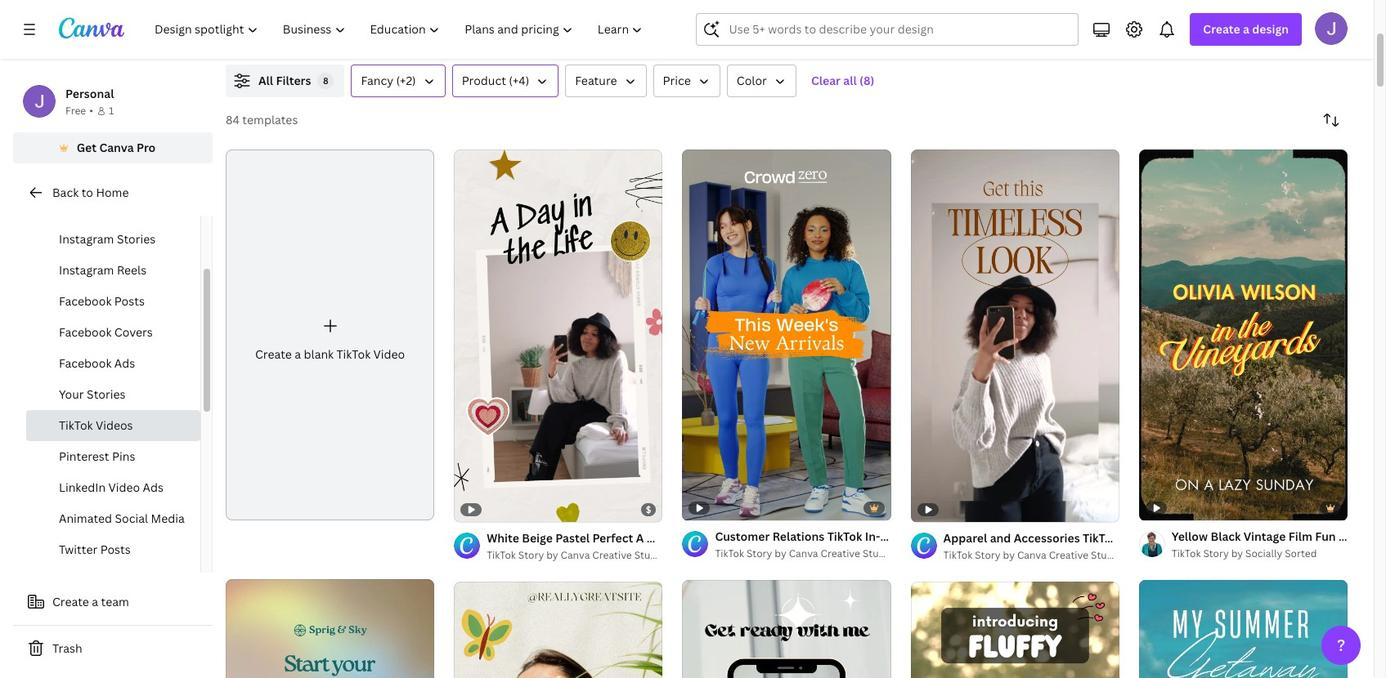Task type: describe. For each thing, give the bounding box(es) containing it.
trash
[[52, 641, 82, 657]]

pins
[[112, 449, 135, 464]]

instagram posts link
[[26, 193, 200, 224]]

story inside "link"
[[1203, 547, 1229, 561]]

color button
[[727, 65, 796, 97]]

get canva pro button
[[13, 132, 213, 164]]

free •
[[65, 104, 93, 118]]

personal
[[65, 86, 114, 101]]

back to home link
[[13, 177, 213, 209]]

twitter posts link
[[26, 535, 200, 566]]

your
[[59, 387, 84, 402]]

back to home
[[52, 185, 129, 200]]

facebook covers
[[59, 325, 153, 340]]

socially
[[1246, 547, 1282, 561]]

top level navigation element
[[144, 13, 657, 46]]

create a team
[[52, 595, 129, 610]]

all filters
[[258, 73, 311, 88]]

team
[[101, 595, 129, 610]]

in
[[671, 530, 681, 546]]

pro
[[137, 140, 156, 155]]

all
[[258, 73, 273, 88]]

create a blank tiktok video link
[[226, 150, 434, 521]]

free
[[65, 104, 86, 118]]

color
[[737, 73, 767, 88]]

home
[[96, 185, 129, 200]]

84
[[226, 112, 240, 128]]

creative inside white beige pastel perfect a day in the life tiktok video tiktok story by canva creative studio
[[592, 548, 632, 562]]

tiktok story by socially sorted
[[1172, 547, 1317, 561]]

video inside white beige pastel perfect a day in the life tiktok video tiktok story by canva creative studio
[[767, 530, 799, 546]]

tiktok video templates image
[[999, 0, 1348, 45]]

linkedin video ads
[[59, 480, 164, 496]]

create a design button
[[1190, 13, 1302, 46]]

posts for facebook posts
[[114, 294, 145, 309]]

studio inside white beige pastel perfect a day in the life tiktok video tiktok story by canva creative studio
[[634, 548, 665, 562]]

posts for instagram posts
[[117, 200, 147, 216]]

a for blank
[[295, 347, 301, 362]]

jacob simon image
[[1315, 12, 1348, 45]]

instagram reels
[[59, 263, 146, 278]]

clear all (8) button
[[803, 65, 883, 97]]

the
[[684, 530, 703, 546]]

canva inside 'button'
[[99, 140, 134, 155]]

tiktok story by socially sorted link
[[1172, 546, 1348, 562]]

by inside white beige pastel perfect a day in the life tiktok video tiktok story by canva creative studio
[[546, 548, 558, 562]]

social
[[115, 511, 148, 527]]

instagram posts
[[59, 200, 147, 216]]

all
[[843, 73, 857, 88]]

twitter
[[59, 542, 98, 558]]

perfect
[[592, 530, 633, 546]]

create a blank tiktok video
[[255, 347, 405, 362]]

media
[[151, 511, 185, 527]]

get canva pro
[[77, 140, 156, 155]]

feature button
[[565, 65, 646, 97]]

8 filter options selected element
[[318, 73, 334, 89]]

8
[[323, 74, 329, 87]]

design
[[1252, 21, 1289, 37]]

blank
[[304, 347, 334, 362]]

pinterest
[[59, 449, 109, 464]]

instagram reels link
[[26, 255, 200, 286]]

facebook posts
[[59, 294, 145, 309]]

pinterest pins link
[[26, 442, 200, 473]]

by inside "link"
[[1231, 547, 1243, 561]]

$
[[646, 504, 651, 516]]

2 horizontal spatial studio
[[1091, 548, 1122, 562]]

•
[[89, 104, 93, 118]]

1 horizontal spatial tiktok story by canva creative studio link
[[715, 546, 894, 562]]

pinterest pins
[[59, 449, 135, 464]]

create for create a blank tiktok video
[[255, 347, 292, 362]]

white beige pastel perfect a day in the life tiktok video tiktok story by canva creative studio
[[487, 530, 799, 562]]

get
[[77, 140, 97, 155]]

stories for your stories
[[87, 387, 126, 402]]

to
[[81, 185, 93, 200]]

84 templates
[[226, 112, 298, 128]]

product (+4)
[[462, 73, 529, 88]]

animated social media
[[59, 511, 185, 527]]

instagram for instagram reels
[[59, 263, 114, 278]]

1
[[109, 104, 114, 118]]

2 horizontal spatial creative
[[1049, 548, 1089, 562]]

create a team button
[[13, 586, 213, 619]]

day
[[647, 530, 668, 546]]



Task type: vqa. For each thing, say whether or not it's contained in the screenshot.
right the Video
yes



Task type: locate. For each thing, give the bounding box(es) containing it.
2 vertical spatial posts
[[100, 542, 131, 558]]

video inside linkedin video ads link
[[108, 480, 140, 496]]

create inside dropdown button
[[1203, 21, 1240, 37]]

a
[[1243, 21, 1250, 37], [295, 347, 301, 362], [92, 595, 98, 610]]

2 vertical spatial create
[[52, 595, 89, 610]]

filters
[[276, 73, 311, 88]]

reels
[[117, 263, 146, 278]]

product
[[462, 73, 506, 88]]

videos
[[96, 418, 133, 433]]

(+4)
[[509, 73, 529, 88]]

your stories
[[59, 387, 126, 402]]

video inside create a blank tiktok video element
[[373, 347, 405, 362]]

tiktok story by canva creative studio link
[[715, 546, 894, 562], [487, 548, 665, 564], [943, 548, 1122, 564]]

by
[[775, 547, 786, 561], [1231, 547, 1243, 561], [546, 548, 558, 562], [1003, 548, 1015, 562]]

back
[[52, 185, 79, 200]]

facebook for facebook ads
[[59, 356, 112, 371]]

create left team
[[52, 595, 89, 610]]

ads down covers at the left of the page
[[114, 356, 135, 371]]

1 vertical spatial facebook
[[59, 325, 112, 340]]

0 horizontal spatial tiktok story by canva creative studio link
[[487, 548, 665, 564]]

ads
[[114, 356, 135, 371], [143, 480, 164, 496]]

video right blank
[[373, 347, 405, 362]]

a inside dropdown button
[[1243, 21, 1250, 37]]

animated social media link
[[26, 504, 200, 535]]

Sort by button
[[1315, 104, 1348, 137]]

pastel
[[555, 530, 590, 546]]

create left blank
[[255, 347, 292, 362]]

a left design
[[1243, 21, 1250, 37]]

templates
[[242, 112, 298, 128]]

a
[[636, 530, 644, 546]]

1 vertical spatial stories
[[87, 387, 126, 402]]

1 instagram from the top
[[59, 200, 114, 216]]

twitter posts
[[59, 542, 131, 558]]

instagram stories
[[59, 231, 156, 247]]

create
[[1203, 21, 1240, 37], [255, 347, 292, 362], [52, 595, 89, 610]]

product (+4) button
[[452, 65, 559, 97]]

tiktok videos
[[59, 418, 133, 433]]

video right life
[[767, 530, 799, 546]]

posts down the 'animated social media' link
[[100, 542, 131, 558]]

story inside white beige pastel perfect a day in the life tiktok video tiktok story by canva creative studio
[[518, 548, 544, 562]]

facebook for facebook covers
[[59, 325, 112, 340]]

posts up instagram stories link
[[117, 200, 147, 216]]

tiktok inside "link"
[[1172, 547, 1201, 561]]

2 facebook from the top
[[59, 325, 112, 340]]

clear
[[811, 73, 841, 88]]

posts down reels
[[114, 294, 145, 309]]

stories down the facebook ads link
[[87, 387, 126, 402]]

0 horizontal spatial ads
[[114, 356, 135, 371]]

price button
[[653, 65, 720, 97]]

create for create a design
[[1203, 21, 1240, 37]]

0 horizontal spatial video
[[108, 480, 140, 496]]

1 horizontal spatial video
[[373, 347, 405, 362]]

0 horizontal spatial a
[[92, 595, 98, 610]]

0 vertical spatial create
[[1203, 21, 1240, 37]]

create a blank tiktok video element
[[226, 150, 434, 521]]

white beige pastel perfect a day in the life tiktok video link
[[487, 530, 799, 548]]

studio
[[863, 547, 894, 561], [634, 548, 665, 562], [1091, 548, 1122, 562]]

(+2)
[[396, 73, 416, 88]]

facebook posts link
[[26, 286, 200, 317]]

feature
[[575, 73, 617, 88]]

fancy (+2)
[[361, 73, 416, 88]]

linkedin video ads link
[[26, 473, 200, 504]]

stories for instagram stories
[[117, 231, 156, 247]]

2 vertical spatial video
[[767, 530, 799, 546]]

3 facebook from the top
[[59, 356, 112, 371]]

1 vertical spatial a
[[295, 347, 301, 362]]

a for team
[[92, 595, 98, 610]]

1 facebook from the top
[[59, 294, 112, 309]]

1 vertical spatial instagram
[[59, 231, 114, 247]]

facebook up facebook ads
[[59, 325, 112, 340]]

canva inside white beige pastel perfect a day in the life tiktok video tiktok story by canva creative studio
[[561, 548, 590, 562]]

a inside button
[[92, 595, 98, 610]]

None search field
[[696, 13, 1079, 46]]

1 vertical spatial posts
[[114, 294, 145, 309]]

0 horizontal spatial studio
[[634, 548, 665, 562]]

1 horizontal spatial tiktok story by canva creative studio
[[943, 548, 1122, 562]]

stories up reels
[[117, 231, 156, 247]]

facebook up the your stories
[[59, 356, 112, 371]]

posts inside facebook posts link
[[114, 294, 145, 309]]

(8)
[[859, 73, 874, 88]]

create for create a team
[[52, 595, 89, 610]]

clear all (8)
[[811, 73, 874, 88]]

2 vertical spatial a
[[92, 595, 98, 610]]

create a design
[[1203, 21, 1289, 37]]

story
[[747, 547, 772, 561], [1203, 547, 1229, 561], [518, 548, 544, 562], [975, 548, 1001, 562]]

video down pins
[[108, 480, 140, 496]]

a left team
[[92, 595, 98, 610]]

stories inside "your stories" link
[[87, 387, 126, 402]]

white
[[487, 530, 519, 546]]

1 horizontal spatial ads
[[143, 480, 164, 496]]

create left design
[[1203, 21, 1240, 37]]

beige
[[522, 530, 553, 546]]

2 vertical spatial instagram
[[59, 263, 114, 278]]

instagram inside 'link'
[[59, 263, 114, 278]]

1 horizontal spatial studio
[[863, 547, 894, 561]]

instagram for instagram posts
[[59, 200, 114, 216]]

0 horizontal spatial tiktok story by canva creative studio
[[715, 547, 894, 561]]

facebook down instagram reels
[[59, 294, 112, 309]]

instagram stories link
[[26, 224, 200, 255]]

1 horizontal spatial creative
[[821, 547, 860, 561]]

0 vertical spatial a
[[1243, 21, 1250, 37]]

2 horizontal spatial tiktok story by canva creative studio link
[[943, 548, 1122, 564]]

your stories link
[[26, 379, 200, 411]]

facebook covers link
[[26, 317, 200, 348]]

1 horizontal spatial a
[[295, 347, 301, 362]]

ads up media
[[143, 480, 164, 496]]

facebook
[[59, 294, 112, 309], [59, 325, 112, 340], [59, 356, 112, 371]]

2 horizontal spatial create
[[1203, 21, 1240, 37]]

instagram
[[59, 200, 114, 216], [59, 231, 114, 247], [59, 263, 114, 278]]

tiktok
[[337, 347, 371, 362], [59, 418, 93, 433], [729, 530, 764, 546], [715, 547, 744, 561], [1172, 547, 1201, 561], [487, 548, 516, 562], [943, 548, 973, 562]]

2 horizontal spatial a
[[1243, 21, 1250, 37]]

fancy
[[361, 73, 393, 88]]

video
[[373, 347, 405, 362], [108, 480, 140, 496], [767, 530, 799, 546]]

price
[[663, 73, 691, 88]]

instagram for instagram stories
[[59, 231, 114, 247]]

1 horizontal spatial create
[[255, 347, 292, 362]]

posts for twitter posts
[[100, 542, 131, 558]]

covers
[[114, 325, 153, 340]]

posts inside 'twitter posts' link
[[100, 542, 131, 558]]

life
[[705, 530, 726, 546]]

trash link
[[13, 633, 213, 666]]

fancy (+2) button
[[351, 65, 445, 97]]

2 instagram from the top
[[59, 231, 114, 247]]

0 vertical spatial stories
[[117, 231, 156, 247]]

2 horizontal spatial video
[[767, 530, 799, 546]]

0 horizontal spatial create
[[52, 595, 89, 610]]

animated
[[59, 511, 112, 527]]

0 vertical spatial ads
[[114, 356, 135, 371]]

sorted
[[1285, 547, 1317, 561]]

0 horizontal spatial creative
[[592, 548, 632, 562]]

posts
[[117, 200, 147, 216], [114, 294, 145, 309], [100, 542, 131, 558]]

0 vertical spatial posts
[[117, 200, 147, 216]]

0 vertical spatial facebook
[[59, 294, 112, 309]]

3 instagram from the top
[[59, 263, 114, 278]]

a left blank
[[295, 347, 301, 362]]

creative
[[821, 547, 860, 561], [592, 548, 632, 562], [1049, 548, 1089, 562]]

facebook ads link
[[26, 348, 200, 379]]

2 vertical spatial facebook
[[59, 356, 112, 371]]

linkedin
[[59, 480, 106, 496]]

Search search field
[[729, 14, 1068, 45]]

1 vertical spatial video
[[108, 480, 140, 496]]

stories inside instagram stories link
[[117, 231, 156, 247]]

create inside button
[[52, 595, 89, 610]]

posts inside the "instagram posts" link
[[117, 200, 147, 216]]

facebook ads
[[59, 356, 135, 371]]

tiktok story by canva creative studio
[[715, 547, 894, 561], [943, 548, 1122, 562]]

0 vertical spatial video
[[373, 347, 405, 362]]

1 vertical spatial ads
[[143, 480, 164, 496]]

a for design
[[1243, 21, 1250, 37]]

stories
[[117, 231, 156, 247], [87, 387, 126, 402]]

0 vertical spatial instagram
[[59, 200, 114, 216]]

1 vertical spatial create
[[255, 347, 292, 362]]

facebook for facebook posts
[[59, 294, 112, 309]]



